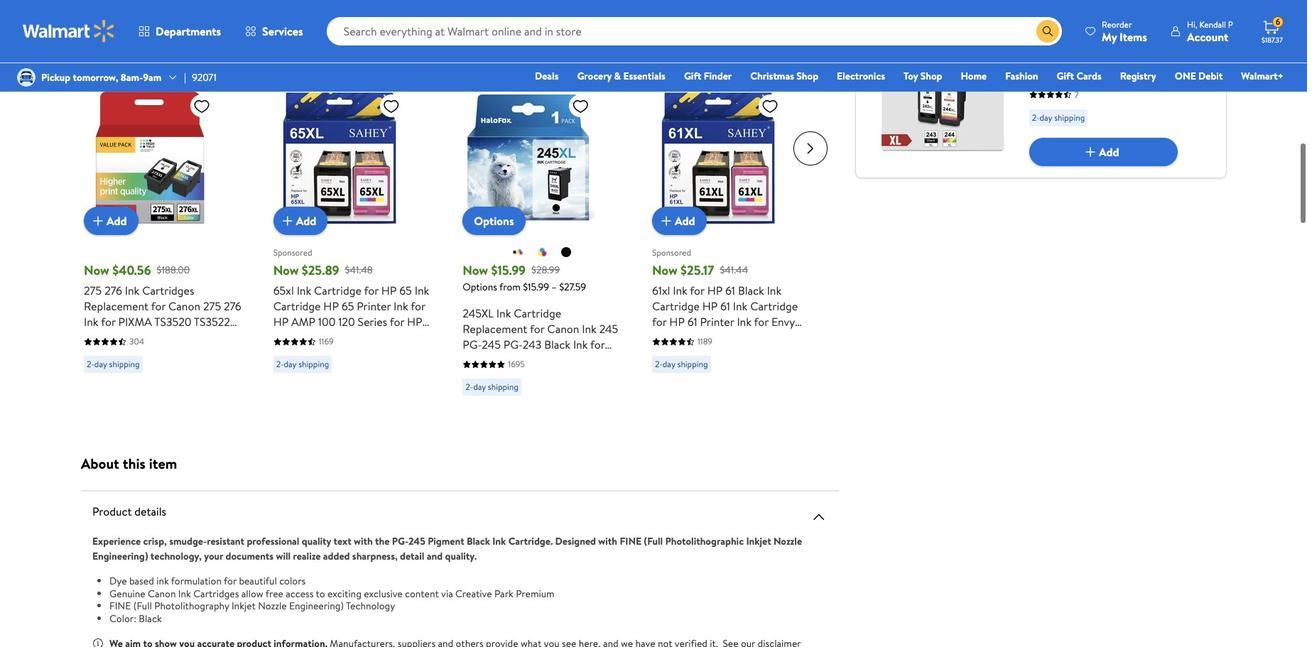 Task type: vqa. For each thing, say whether or not it's contained in the screenshot.
Black,
yes



Task type: locate. For each thing, give the bounding box(es) containing it.
amp
[[291, 314, 315, 330]]

series inside sponsored now $25.89 $41.48 65xl ink cartridge for hp 65 ink cartridge hp 65 printer ink for hp amp 100 120 series for hp deskjet 3755 2655 3720 3722 3723 3752 3758 2652 2624 for hp envy 5055 5000 5070 5052 5014(1 black,1 color)
[[358, 314, 387, 330]]

envy left 5055 at bottom left
[[291, 361, 315, 377]]

product group containing now $15.99
[[463, 63, 621, 415]]

2-day shipping down 7
[[1032, 111, 1085, 123]]

1 with from the left
[[354, 534, 373, 548]]

fine down "dye"
[[109, 599, 131, 613]]

pickup
[[41, 70, 71, 85]]

0 horizontal spatial add to cart image
[[90, 212, 107, 229]]

pickup tomorrow, 8am-9am
[[41, 70, 162, 85]]

tomorrow,
[[73, 70, 118, 85]]

0 vertical spatial nozzle
[[774, 534, 802, 548]]

1 horizontal spatial engineering)
[[289, 599, 344, 613]]

0 horizontal spatial fine
[[109, 599, 131, 613]]

$15.99 up from
[[491, 261, 526, 279]]

color) inside sponsored now $25.89 $41.48 65xl ink cartridge for hp 65 ink cartridge hp 65 printer ink for hp amp 100 120 series for hp deskjet 3755 2655 3720 3722 3723 3752 3758 2652 2624 for hp envy 5055 5000 5070 5052 5014(1 black,1 color)
[[342, 377, 373, 392]]

 image
[[17, 68, 36, 87]]

color) down ts3500
[[84, 361, 115, 377]]

3 now from the left
[[463, 261, 488, 279]]

technology
[[346, 599, 395, 613]]

0 vertical spatial envy
[[772, 314, 795, 330]]

cartridge up 1510
[[750, 298, 798, 314]]

0 horizontal spatial 243
[[523, 337, 542, 352]]

2 horizontal spatial 245
[[599, 321, 618, 337]]

1 vertical spatial (full
[[133, 599, 152, 613]]

1 vertical spatial 243
[[523, 337, 542, 352]]

0 horizontal spatial (full
[[133, 599, 152, 613]]

canon inside the dye based ink formulation for beautiful colors genuine canon ink cartridges allow free access to exciting exclusive content via creative park premium fine (full photolithography inkjet nozzle engineering) technology color: black
[[148, 587, 176, 601]]

4630
[[774, 345, 800, 361]]

color
[[689, 361, 717, 377]]

for
[[1161, 53, 1174, 67], [364, 283, 379, 298], [690, 283, 705, 298], [151, 298, 166, 314], [411, 298, 425, 314], [101, 314, 116, 330], [390, 314, 404, 330], [652, 314, 667, 330], [754, 314, 769, 330], [530, 321, 545, 337], [590, 337, 605, 352], [409, 345, 423, 361], [224, 574, 237, 588]]

1 horizontal spatial (1
[[500, 399, 507, 415]]

1 vertical spatial options
[[463, 280, 497, 294]]

1 vertical spatial inkjet
[[232, 599, 256, 613]]

cards
[[1077, 69, 1102, 83]]

1 horizontal spatial gift
[[1057, 69, 1074, 83]]

0 vertical spatial replacement
[[84, 298, 149, 314]]

275
[[84, 283, 102, 298], [203, 298, 221, 314]]

61 up 1000
[[720, 298, 730, 314]]

more
[[81, 36, 114, 55]]

1 horizontal spatial envy
[[772, 314, 795, 330]]

dye based ink formulation for beautiful colors genuine canon ink cartridges allow free access to exciting exclusive content via creative park premium fine (full photolithography inkjet nozzle engineering) technology color: black
[[109, 574, 555, 626]]

65 right 100
[[342, 298, 354, 314]]

allow
[[241, 587, 263, 601]]

printer down 'ts3100'
[[463, 399, 497, 415]]

replacement up pixma
[[463, 321, 527, 337]]

tri-color(cyan yellow magenta) image
[[536, 247, 548, 258]]

1169
[[319, 335, 334, 347]]

add inside $29.99 group
[[1099, 144, 1119, 160]]

sponsored now $25.17 $41.44 61xl ink for hp 61 black ink cartridge hp 61 ink cartridge for hp 61 printer ink  for envy 4500 deskjet 1000 1056 1510 1512 1010 1055 officejet 4630 printer color black combo pack
[[652, 246, 800, 392]]

ts3522
[[194, 314, 230, 330]]

2- inside $29.99 group
[[1032, 111, 1040, 123]]

2- up pack
[[655, 358, 663, 370]]

experience
[[92, 534, 141, 548]]

0 horizontal spatial envy
[[291, 361, 315, 377]]

3 product group from the left
[[463, 63, 621, 415]]

1
[[204, 345, 208, 361]]

sponsored
[[1029, 1, 1068, 13], [273, 246, 312, 258], [652, 246, 691, 258]]

walmart+
[[1241, 69, 1284, 83]]

sponsored inside sponsored now $25.89 $41.48 65xl ink cartridge for hp 65 ink cartridge hp 65 printer ink for hp amp 100 120 series for hp deskjet 3755 2655 3720 3722 3723 3752 3758 2652 2624 for hp envy 5055 5000 5070 5052 5014(1 black,1 color)
[[273, 246, 312, 258]]

with
[[354, 534, 373, 548], [598, 534, 617, 548]]

2 product group from the left
[[273, 63, 431, 401]]

$15.99 left – at the top of page
[[523, 280, 549, 294]]

hp down deskjet
[[273, 361, 289, 377]]

4 product group from the left
[[652, 63, 810, 401]]

(full left the 'photolithographic'
[[644, 534, 663, 548]]

0 horizontal spatial replacement
[[84, 298, 149, 314]]

cl-
[[1192, 38, 1207, 52]]

with up sharpness,
[[354, 534, 373, 548]]

cartridges down $188.00
[[142, 283, 194, 298]]

0 vertical spatial engineering)
[[92, 549, 148, 563]]

65xl
[[273, 283, 294, 298]]

pg- down 245xl
[[463, 337, 482, 352]]

ink inside the dye based ink formulation for beautiful colors genuine canon ink cartridges allow free access to exciting exclusive content via creative park premium fine (full photolithography inkjet nozzle engineering) technology color: black
[[178, 587, 191, 601]]

1 horizontal spatial 275
[[203, 298, 221, 314]]

engineering) inside experience crisp, smudge-resistant professional quality text with the pg-245 pigment black ink cartridge. designed with fine (full photolithographic inkjet nozzle engineering) technology, your documents will realize added sharpness, detail and quality.
[[92, 549, 148, 563]]

services
[[262, 23, 303, 39]]

5000
[[346, 361, 373, 377]]

$15.99
[[491, 261, 526, 279], [523, 280, 549, 294]]

deskjet
[[273, 330, 313, 345]]

options up 245xl
[[463, 280, 497, 294]]

gift down black/color
[[1057, 69, 1074, 83]]

6
[[1276, 16, 1280, 28]]

2 horizontal spatial sponsored
[[1029, 1, 1068, 13]]

day up 5014(1
[[284, 358, 297, 370]]

black)
[[510, 399, 540, 415]]

tonerkingdom
[[1029, 38, 1091, 52]]

sponsored inside sponsored $29.99 tonerkingdom pg243 cl244 pg-243 cl- 244 black/color ink cartridge for canon series printer
[[1029, 1, 1068, 13]]

pg- right the
[[392, 534, 409, 548]]

0 vertical spatial (1
[[162, 345, 170, 361]]

1 shop from the left
[[797, 69, 819, 83]]

shop right toy
[[921, 69, 942, 83]]

cartridges left allow
[[193, 587, 239, 601]]

1 horizontal spatial shop
[[921, 69, 942, 83]]

0 horizontal spatial shop
[[797, 69, 819, 83]]

canon up one
[[1176, 53, 1204, 67]]

product group
[[84, 63, 242, 401], [273, 63, 431, 401], [463, 63, 621, 415], [652, 63, 810, 401]]

1 horizontal spatial add to cart image
[[658, 212, 675, 229]]

christmas shop link
[[744, 68, 825, 84]]

1 now from the left
[[84, 261, 109, 279]]

2 gift from the left
[[1057, 69, 1074, 83]]

shipping inside $29.99 group
[[1054, 111, 1085, 123]]

0 vertical spatial series
[[1029, 68, 1055, 82]]

4 now from the left
[[652, 261, 678, 279]]

5052
[[403, 361, 428, 377]]

crisp,
[[143, 534, 167, 548]]

registry link
[[1114, 68, 1163, 84]]

0 horizontal spatial 245
[[409, 534, 425, 548]]

1 horizontal spatial nozzle
[[774, 534, 802, 548]]

(full inside the dye based ink formulation for beautiful colors genuine canon ink cartridges allow free access to exciting exclusive content via creative park premium fine (full photolithography inkjet nozzle engineering) technology color: black
[[133, 599, 152, 613]]

276 down $40.56 at the top
[[105, 283, 122, 298]]

kendall
[[1200, 18, 1226, 30]]

engineering) down experience
[[92, 549, 148, 563]]

options inside "link"
[[474, 213, 514, 229]]

0 vertical spatial cartridges
[[142, 283, 194, 298]]

inkjet inside the dye based ink formulation for beautiful colors genuine canon ink cartridges allow free access to exciting exclusive content via creative park premium fine (full photolithography inkjet nozzle engineering) technology color: black
[[232, 599, 256, 613]]

2 horizontal spatial add to cart image
[[1082, 143, 1099, 160]]

1 horizontal spatial 276
[[224, 298, 241, 314]]

2624
[[381, 345, 406, 361]]

add
[[1099, 144, 1119, 160], [107, 213, 127, 229], [296, 213, 316, 229], [675, 213, 695, 229]]

black inside the dye based ink formulation for beautiful colors genuine canon ink cartridges allow free access to exciting exclusive content via creative park premium fine (full photolithography inkjet nozzle engineering) technology color: black
[[139, 611, 162, 626]]

1 vertical spatial (1
[[500, 399, 507, 415]]

1 gift from the left
[[684, 69, 702, 83]]

1 horizontal spatial sponsored
[[652, 246, 691, 258]]

0 horizontal spatial color)
[[84, 361, 115, 377]]

1000
[[722, 330, 746, 345]]

0 horizontal spatial engineering)
[[92, 549, 148, 563]]

2- up 5014(1
[[276, 358, 284, 370]]

designed
[[555, 534, 596, 548]]

1 vertical spatial fine
[[109, 599, 131, 613]]

pg243
[[1093, 38, 1123, 52]]

with right designed
[[598, 534, 617, 548]]

120
[[338, 314, 355, 330]]

1 product group from the left
[[84, 63, 242, 401]]

1 horizontal spatial 245
[[482, 337, 501, 352]]

day inside $29.99 group
[[1040, 111, 1052, 123]]

0 horizontal spatial (1
[[162, 345, 170, 361]]

photolithography
[[154, 599, 229, 613]]

now $40.56 $188.00 275 276 ink cartridges replacement for canon 275 276 ink for pixma ts3520 ts3522 ts3500 tr4720 tr4722 tr4700 printer (1 black, 1 color)
[[84, 261, 241, 377]]

ts3520
[[154, 314, 191, 330]]

shop for toy shop
[[921, 69, 942, 83]]

exciting
[[328, 587, 362, 601]]

cl244
[[1125, 38, 1154, 52]]

now left $40.56 at the top
[[84, 261, 109, 279]]

for down the $41.48
[[364, 283, 379, 298]]

0 horizontal spatial gift
[[684, 69, 702, 83]]

sponsored for $25.89
[[273, 246, 312, 258]]

departments
[[156, 23, 221, 39]]

hp right 3720
[[407, 314, 422, 330]]

add button up $25.17
[[652, 207, 707, 235]]

dye
[[109, 574, 127, 588]]

(1 left black)
[[500, 399, 507, 415]]

genuine
[[109, 587, 145, 601]]

envy up 4630
[[772, 314, 795, 330]]

245 up 'ts3100'
[[482, 337, 501, 352]]

100
[[318, 314, 336, 330]]

1 horizontal spatial replacement
[[463, 321, 527, 337]]

0 vertical spatial $15.99
[[491, 261, 526, 279]]

shop right christmas
[[797, 69, 819, 83]]

1 vertical spatial series
[[358, 314, 387, 330]]

0 horizontal spatial sponsored
[[273, 246, 312, 258]]

black/tri-color(cyan yellow magenta) image
[[512, 247, 523, 258]]

(full inside experience crisp, smudge-resistant professional quality text with the pg-245 pigment black ink cartridge. designed with fine (full photolithographic inkjet nozzle engineering) technology, your documents will realize added sharpness, detail and quality.
[[644, 534, 663, 548]]

hp left the amp
[[273, 314, 289, 330]]

one
[[1175, 69, 1196, 83]]

1 horizontal spatial with
[[598, 534, 617, 548]]

0 horizontal spatial inkjet
[[232, 599, 256, 613]]

304
[[129, 335, 144, 347]]

now up "61xl"
[[652, 261, 678, 279]]

0 horizontal spatial nozzle
[[258, 599, 287, 613]]

2- down 'fashion'
[[1032, 111, 1040, 123]]

hp down $25.17
[[707, 283, 723, 298]]

electronics
[[837, 69, 885, 83]]

add to cart image for deal
[[90, 212, 107, 229]]

1 horizontal spatial (full
[[644, 534, 663, 548]]

sponsored inside sponsored now $25.17 $41.44 61xl ink for hp 61 black ink cartridge hp 61 ink cartridge for hp 61 printer ink  for envy 4500 deskjet 1000 1056 1510 1512 1010 1055 officejet 4630 printer color black combo pack
[[652, 246, 691, 258]]

your
[[204, 549, 223, 563]]

add button down 7
[[1029, 138, 1178, 166]]

2 with from the left
[[598, 534, 617, 548]]

color) down 2652
[[342, 377, 373, 392]]

275 276 ink cartridges replacement for canon 275 276 ink for pixma ts3520 ts3522 ts3500 tr4720 tr4722 tr4700 printer (1 black, 1 color) image
[[84, 92, 216, 224]]

276
[[105, 283, 122, 298], [224, 298, 241, 314]]

based
[[129, 574, 154, 588]]

debit
[[1199, 69, 1223, 83]]

0 horizontal spatial series
[[358, 314, 387, 330]]

cartridge inside 245xl ink cartridge replacement for canon ink 245 pg-245 pg-243 black ink for pixma mx490 mx492 mg2522 ts3100 ts3122 ts3300 ts3322 tr4500 tr4520 tr4522 printer (1 black)
[[514, 306, 561, 321]]

add to cart image for best seller
[[658, 212, 675, 229]]

printer down pixma
[[126, 345, 160, 361]]

276 left 65xl
[[224, 298, 241, 314]]

0 vertical spatial inkjet
[[746, 534, 771, 548]]

tr4500
[[463, 384, 503, 399]]

now up 65xl
[[273, 261, 299, 279]]

0 vertical spatial options
[[474, 213, 514, 229]]

cartridge down cl244
[[1117, 53, 1159, 67]]

tr4722
[[165, 330, 203, 345]]

$25.89
[[302, 261, 339, 279]]

sponsored up '$29.99'
[[1029, 1, 1068, 13]]

2-day shipping down ts3500
[[87, 358, 140, 370]]

$29.99 group
[[856, 0, 1226, 177]]

1 vertical spatial envy
[[291, 361, 315, 377]]

next slide for more savings list image
[[793, 131, 827, 166]]

sponsored up $25.17
[[652, 246, 691, 258]]

65 up the 3722
[[399, 283, 412, 298]]

day up pack
[[663, 358, 675, 370]]

1 vertical spatial replacement
[[463, 321, 527, 337]]

for up the 3722
[[411, 298, 425, 314]]

0 horizontal spatial with
[[354, 534, 373, 548]]

1 horizontal spatial series
[[1029, 68, 1055, 82]]

black right color:
[[139, 611, 162, 626]]

pixma
[[118, 314, 152, 330]]

documents
[[226, 549, 274, 563]]

printer down black/color
[[1058, 68, 1088, 82]]

1 vertical spatial engineering)
[[289, 599, 344, 613]]

cartridge inside sponsored $29.99 tonerkingdom pg243 cl244 pg-243 cl- 244 black/color ink cartridge for canon series printer
[[1117, 53, 1159, 67]]

92071
[[192, 70, 217, 85]]

1 vertical spatial $15.99
[[523, 280, 549, 294]]

0 horizontal spatial 275
[[84, 283, 102, 298]]

1 vertical spatial cartridges
[[193, 587, 239, 601]]

243 left cl-
[[1173, 38, 1190, 52]]

canon inside sponsored $29.99 tonerkingdom pg243 cl244 pg-243 cl- 244 black/color ink cartridge for canon series printer
[[1176, 53, 1204, 67]]

0 vertical spatial 243
[[1173, 38, 1190, 52]]

gift left finder
[[684, 69, 702, 83]]

now inside now $15.99 $28.99 options from $15.99 – $27.59
[[463, 261, 488, 279]]

canon up mx492
[[547, 321, 579, 337]]

toy shop link
[[897, 68, 949, 84]]

now $15.99 $28.99 options from $15.99 – $27.59
[[463, 261, 586, 294]]

1 horizontal spatial inkjet
[[746, 534, 771, 548]]

hp up 3720
[[381, 283, 397, 298]]

series down 244
[[1029, 68, 1055, 82]]

about this item
[[81, 454, 177, 473]]

245 up detail
[[409, 534, 425, 548]]

cartridge down – at the top of page
[[514, 306, 561, 321]]

shipping up black,1
[[299, 358, 329, 370]]

black up quality.
[[467, 534, 490, 548]]

0 vertical spatial (full
[[644, 534, 663, 548]]

black image
[[560, 247, 572, 258]]

day down fashion link
[[1040, 111, 1052, 123]]

walmart+ link
[[1235, 68, 1290, 84]]

1 horizontal spatial color)
[[342, 377, 373, 392]]

envy inside sponsored now $25.89 $41.48 65xl ink cartridge for hp 65 ink cartridge hp 65 printer ink for hp amp 100 120 series for hp deskjet 3755 2655 3720 3722 3723 3752 3758 2652 2624 for hp envy 5055 5000 5070 5052 5014(1 black,1 color)
[[291, 361, 315, 377]]

nozzle inside experience crisp, smudge-resistant professional quality text with the pg-245 pigment black ink cartridge. designed with fine (full photolithographic inkjet nozzle engineering) technology, your documents will realize added sharpness, detail and quality.
[[774, 534, 802, 548]]

pixma
[[463, 352, 492, 368]]

engineering) down colors
[[289, 599, 344, 613]]

shipping down 1695 on the left of page
[[488, 381, 519, 393]]

text
[[334, 534, 351, 548]]

inkjet right the 'photolithographic'
[[746, 534, 771, 548]]

245 up mg2522
[[599, 321, 618, 337]]

inkjet inside experience crisp, smudge-resistant professional quality text with the pg-245 pigment black ink cartridge. designed with fine (full photolithographic inkjet nozzle engineering) technology, your documents will realize added sharpness, detail and quality.
[[746, 534, 771, 548]]

color:
[[109, 611, 136, 626]]

sponsored for tonerkingdom
[[1029, 1, 1068, 13]]

inkjet down beautiful
[[232, 599, 256, 613]]

add to favorites list, 65xl ink cartridge for hp 65 ink cartridge hp 65 printer ink for hp amp 100 120 series for hp deskjet 3755 2655 3720 3722 3723 3752 3758 2652 2624 for hp envy 5055 5000 5070 5052 5014(1 black,1 color) image
[[383, 97, 400, 115]]

0 vertical spatial fine
[[620, 534, 642, 548]]

christmas shop
[[750, 69, 819, 83]]

$41.48
[[345, 263, 373, 277]]

2 now from the left
[[273, 261, 299, 279]]

printer right the "120" at the left of page
[[357, 298, 391, 314]]

61 down $41.44
[[725, 283, 735, 298]]

243 up 1695 on the left of page
[[523, 337, 542, 352]]

deskjet
[[682, 330, 719, 345]]

resistant
[[207, 534, 244, 548]]

| 92071
[[184, 70, 217, 85]]

hp
[[381, 283, 397, 298], [707, 283, 723, 298], [324, 298, 339, 314], [702, 298, 718, 314], [273, 314, 289, 330], [407, 314, 422, 330], [670, 314, 685, 330], [273, 361, 289, 377]]

1 vertical spatial nozzle
[[258, 599, 287, 613]]

(full down based
[[133, 599, 152, 613]]

ink inside experience crisp, smudge-resistant professional quality text with the pg-245 pigment black ink cartridge. designed with fine (full photolithographic inkjet nozzle engineering) technology, your documents will realize added sharpness, detail and quality.
[[493, 534, 506, 548]]

275 right ts3520
[[203, 298, 221, 314]]

1 horizontal spatial fine
[[620, 534, 642, 548]]

add for add button for 65xl ink cartridge for hp 65 ink cartridge hp 65 printer ink for hp amp 100 120 series for hp deskjet 3755 2655 3720 3722 3723 3752 3758 2652 2624 for hp envy 5055 5000 5070 5052 5014(1 black,1 color) image
[[296, 213, 316, 229]]

shop
[[797, 69, 819, 83], [921, 69, 942, 83]]

black inside 245xl ink cartridge replacement for canon ink 245 pg-245 pg-243 black ink for pixma mx490 mx492 mg2522 ts3100 ts3122 ts3300 ts3322 tr4500 tr4520 tr4522 printer (1 black)
[[544, 337, 571, 352]]

$188.00
[[157, 263, 190, 277]]

fine right designed
[[620, 534, 642, 548]]

add to cart image
[[1082, 143, 1099, 160], [90, 212, 107, 229], [658, 212, 675, 229]]

2 shop from the left
[[921, 69, 942, 83]]

1 horizontal spatial 243
[[1173, 38, 1190, 52]]

for left allow
[[224, 574, 237, 588]]

for up ts3322
[[590, 337, 605, 352]]

options up black/tri-color(cyan yellow magenta) icon
[[474, 213, 514, 229]]

(1 left black,
[[162, 345, 170, 361]]



Task type: describe. For each thing, give the bounding box(es) containing it.
canon inside 245xl ink cartridge replacement for canon ink 245 pg-245 pg-243 black ink for pixma mx490 mx492 mg2522 ts3100 ts3122 ts3300 ts3322 tr4500 tr4520 tr4522 printer (1 black)
[[547, 321, 579, 337]]

add button for 65xl ink cartridge for hp 65 ink cartridge hp 65 printer ink for hp amp 100 120 series for hp deskjet 3755 2655 3720 3722 3723 3752 3758 2652 2624 for hp envy 5055 5000 5070 5052 5014(1 black,1 color) image
[[273, 207, 328, 235]]

for down "61xl"
[[652, 314, 667, 330]]

day down pixma
[[473, 381, 486, 393]]

printer inside sponsored now $25.89 $41.48 65xl ink cartridge for hp 65 ink cartridge hp 65 printer ink for hp amp 100 120 series for hp deskjet 3755 2655 3720 3722 3723 3752 3758 2652 2624 for hp envy 5055 5000 5070 5052 5014(1 black,1 color)
[[357, 298, 391, 314]]

product details
[[92, 504, 166, 519]]

electronics link
[[831, 68, 892, 84]]

deal
[[90, 71, 106, 83]]

65xl ink cartridge for hp 65 ink cartridge hp 65 printer ink for hp amp 100 120 series for hp deskjet 3755 2655 3720 3722 3723 3752 3758 2652 2624 for hp envy 5055 5000 5070 5052 5014(1 black,1 color) image
[[273, 92, 405, 224]]

for right 2624
[[409, 345, 423, 361]]

shipping down 1189
[[677, 358, 708, 370]]

essentials
[[623, 69, 666, 83]]

best seller
[[658, 71, 696, 83]]

printer up 1189
[[700, 314, 734, 330]]

for left pixma
[[101, 314, 116, 330]]

3758
[[327, 345, 351, 361]]

options inside now $15.99 $28.99 options from $15.99 – $27.59
[[463, 280, 497, 294]]

|
[[184, 70, 186, 85]]

product group containing now $40.56
[[84, 63, 242, 401]]

$25.17
[[681, 261, 714, 279]]

pack
[[652, 377, 675, 392]]

mx490
[[495, 352, 531, 368]]

1 horizontal spatial 65
[[399, 283, 412, 298]]

1512
[[652, 345, 672, 361]]

registry
[[1120, 69, 1156, 83]]

savings
[[117, 36, 162, 55]]

grocery
[[577, 69, 612, 83]]

reorder my items
[[1102, 18, 1147, 44]]

replacement inside 'now $40.56 $188.00 275 276 ink cartridges replacement for canon 275 276 ink for pixma ts3520 ts3522 ts3500 tr4720 tr4722 tr4700 printer (1 black, 1 color)'
[[84, 298, 149, 314]]

gift for gift cards
[[1057, 69, 1074, 83]]

deals
[[535, 69, 559, 83]]

ink inside sponsored $29.99 tonerkingdom pg243 cl244 pg-243 cl- 244 black/color ink cartridge for canon series printer
[[1102, 53, 1115, 67]]

ts3100
[[463, 368, 498, 384]]

tr4720
[[124, 330, 163, 345]]

my
[[1102, 29, 1117, 44]]

product group containing now $25.89
[[273, 63, 431, 401]]

–
[[552, 280, 557, 294]]

christmas
[[750, 69, 794, 83]]

add button inside $29.99 group
[[1029, 138, 1178, 166]]

cartridge down the $25.89 at the left top of the page
[[314, 283, 362, 298]]

quality
[[302, 534, 331, 548]]

add to favorites list, 245xl ink cartridge replacement for canon ink 245 pg-245 pg-243 black ink for pixma mx490 mx492 mg2522 ts3100 ts3122 ts3300 ts3322 tr4500 tr4520 tr4522 printer (1 black) image
[[572, 97, 589, 115]]

(1 inside 245xl ink cartridge replacement for canon ink 245 pg-245 pg-243 black ink for pixma mx490 mx492 mg2522 ts3100 ts3122 ts3300 ts3322 tr4500 tr4520 tr4522 printer (1 black)
[[500, 399, 507, 415]]

243 inside 245xl ink cartridge replacement for canon ink 245 pg-245 pg-243 black ink for pixma mx490 mx492 mg2522 ts3100 ts3122 ts3300 ts3322 tr4500 tr4520 tr4522 printer (1 black)
[[523, 337, 542, 352]]

ts3122
[[501, 368, 534, 384]]

cartridges inside 'now $40.56 $188.00 275 276 ink cartridges replacement for canon 275 276 ink for pixma ts3520 ts3522 ts3500 tr4720 tr4722 tr4700 printer (1 black, 1 color)'
[[142, 283, 194, 298]]

3752
[[300, 345, 324, 361]]

grocery & essentials
[[577, 69, 666, 83]]

printer inside 245xl ink cartridge replacement for canon ink 245 pg-245 pg-243 black ink for pixma mx490 mx492 mg2522 ts3100 ts3122 ts3300 ts3322 tr4500 tr4520 tr4522 printer (1 black)
[[463, 399, 497, 415]]

$40.56
[[112, 261, 151, 279]]

hp up 1010 in the right of the page
[[670, 314, 685, 330]]

2-day shipping inside $29.99 group
[[1032, 111, 1085, 123]]

search icon image
[[1042, 26, 1054, 37]]

added
[[323, 549, 350, 563]]

black right color
[[719, 361, 746, 377]]

243 inside sponsored $29.99 tonerkingdom pg243 cl244 pg-243 cl- 244 black/color ink cartridge for canon series printer
[[1173, 38, 1190, 52]]

gift for gift finder
[[684, 69, 702, 83]]

1695
[[508, 358, 525, 370]]

now inside 'now $40.56 $188.00 275 276 ink cartridges replacement for canon 275 276 ink for pixma ts3520 ts3522 ts3500 tr4720 tr4722 tr4700 printer (1 black, 1 color)'
[[84, 261, 109, 279]]

for left 1510
[[754, 314, 769, 330]]

pg- up 1695 on the left of page
[[504, 337, 523, 352]]

0 horizontal spatial 276
[[105, 283, 122, 298]]

245xl ink cartridge replacement for canon ink 245 pg-245 pg-243 black ink for pixma mx490 mx492 mg2522 ts3100 ts3122 ts3300 ts3322 tr4500 tr4520 tr4522 printer (1 black) image
[[463, 92, 595, 224]]

cartridge up deskjet
[[273, 298, 321, 314]]

and
[[427, 549, 443, 563]]

add to favorites list, 275 276 ink cartridges replacement for canon 275 276 ink for pixma ts3520 ts3522 ts3500 tr4720 tr4722 tr4700 printer (1 black, 1 color) image
[[193, 97, 210, 115]]

pg- inside sponsored $29.99 tonerkingdom pg243 cl244 pg-243 cl- 244 black/color ink cartridge for canon series printer
[[1157, 38, 1173, 52]]

7
[[1075, 89, 1079, 101]]

2-day shipping up 5014(1
[[276, 358, 329, 370]]

will
[[276, 549, 291, 563]]

photolithographic
[[665, 534, 744, 548]]

hp up deskjet
[[702, 298, 718, 314]]

printer inside sponsored $29.99 tonerkingdom pg243 cl244 pg-243 cl- 244 black/color ink cartridge for canon series printer
[[1058, 68, 1088, 82]]

add to cart image
[[279, 212, 296, 229]]

add to favorites list, 61xl ink for hp 61 black ink cartridge hp 61 ink cartridge for hp 61 printer ink  for envy 4500 deskjet 1000 1056 1510 1512 1010 1055 officejet 4630 printer color black combo pack image
[[762, 97, 779, 115]]

61 right 4500
[[688, 314, 697, 330]]

beautiful
[[239, 574, 277, 588]]

2- down pixma
[[466, 381, 473, 393]]

245 inside experience crisp, smudge-resistant professional quality text with the pg-245 pigment black ink cartridge. designed with fine (full photolithographic inkjet nozzle engineering) technology, your documents will realize added sharpness, detail and quality.
[[409, 534, 425, 548]]

ts3500
[[84, 330, 122, 345]]

for inside sponsored $29.99 tonerkingdom pg243 cl244 pg-243 cl- 244 black/color ink cartridge for canon series printer
[[1161, 53, 1174, 67]]

$41.44
[[720, 263, 748, 277]]

black down $41.44
[[738, 283, 764, 298]]

walmart image
[[23, 20, 115, 43]]

for up tr4720
[[151, 298, 166, 314]]

gift cards
[[1057, 69, 1102, 83]]

&
[[614, 69, 621, 83]]

printer inside 'now $40.56 $188.00 275 276 ink cartridges replacement for canon 275 276 ink for pixma ts3520 ts3522 ts3500 tr4720 tr4722 tr4700 printer (1 black, 1 color)'
[[126, 345, 160, 361]]

fine inside the dye based ink formulation for beautiful colors genuine canon ink cartridges allow free access to exciting exclusive content via creative park premium fine (full photolithography inkjet nozzle engineering) technology color: black
[[109, 599, 131, 613]]

$28.99
[[531, 263, 560, 277]]

reorder
[[1102, 18, 1132, 30]]

black,
[[173, 345, 202, 361]]

add for add button related to 61xl ink for hp 61 black ink cartridge hp 61 ink cartridge for hp 61 printer ink  for envy 4500 deskjet 1000 1056 1510 1512 1010 1055 officejet 4630 printer color black combo pack image
[[675, 213, 695, 229]]

pg- inside experience crisp, smudge-resistant professional quality text with the pg-245 pigment black ink cartridge. designed with fine (full photolithographic inkjet nozzle engineering) technology, your documents will realize added sharpness, detail and quality.
[[392, 534, 409, 548]]

3722
[[398, 330, 422, 345]]

add for add button in the $29.99 group
[[1099, 144, 1119, 160]]

2-day shipping up pack
[[655, 358, 708, 370]]

the
[[375, 534, 390, 548]]

smudge-
[[169, 534, 207, 548]]

home link
[[954, 68, 993, 84]]

cartridge up 4500
[[652, 298, 700, 314]]

add to cart image inside $29.99 group
[[1082, 143, 1099, 160]]

(1 inside 'now $40.56 $188.00 275 276 ink cartridges replacement for canon 275 276 ink for pixma ts3520 ts3522 ts3500 tr4720 tr4722 tr4700 printer (1 black, 1 color)'
[[162, 345, 170, 361]]

replacement inside 245xl ink cartridge replacement for canon ink 245 pg-245 pg-243 black ink for pixma mx490 mx492 mg2522 ts3100 ts3122 ts3300 ts3322 tr4500 tr4520 tr4522 printer (1 black)
[[463, 321, 527, 337]]

series inside sponsored $29.99 tonerkingdom pg243 cl244 pg-243 cl- 244 black/color ink cartridge for canon series printer
[[1029, 68, 1055, 82]]

for up 2624
[[390, 314, 404, 330]]

for up mx492
[[530, 321, 545, 337]]

61xl ink for hp 61 black ink cartridge hp 61 ink cartridge for hp 61 printer ink  for envy 4500 deskjet 1000 1056 1510 1512 1010 1055 officejet 4630 printer color black combo pack image
[[652, 92, 784, 224]]

for down $25.17
[[690, 283, 705, 298]]

black inside experience crisp, smudge-resistant professional quality text with the pg-245 pigment black ink cartridge. designed with fine (full photolithographic inkjet nozzle engineering) technology, your documents will realize added sharpness, detail and quality.
[[467, 534, 490, 548]]

fashion link
[[999, 68, 1045, 84]]

seller
[[676, 71, 696, 83]]

245xl ink cartridge replacement for canon ink 245 pg-245 pg-243 black ink for pixma mx490 mx492 mg2522 ts3100 ts3122 ts3300 ts3322 tr4500 tr4520 tr4522 printer (1 black)
[[463, 306, 618, 415]]

245xl
[[463, 306, 494, 321]]

color) inside 'now $40.56 $188.00 275 276 ink cartridges replacement for canon 275 276 ink for pixma ts3520 ts3522 ts3500 tr4720 tr4722 tr4700 printer (1 black, 1 color)'
[[84, 361, 115, 377]]

hi, kendall p account
[[1187, 18, 1233, 44]]

6 $187.37
[[1262, 16, 1283, 45]]

tr4700
[[84, 345, 123, 361]]

hi,
[[1187, 18, 1198, 30]]

nozzle inside the dye based ink formulation for beautiful colors genuine canon ink cartridges allow free access to exciting exclusive content via creative park premium fine (full photolithography inkjet nozzle engineering) technology color: black
[[258, 599, 287, 613]]

mg2522
[[572, 352, 614, 368]]

grocery & essentials link
[[571, 68, 672, 84]]

1189
[[698, 335, 713, 347]]

add button for the '275 276 ink cartridges replacement for canon 275 276 ink for pixma ts3520 ts3522 ts3500 tr4720 tr4722 tr4700 printer (1 black, 1 color)' image on the left of page
[[84, 207, 138, 235]]

items
[[1120, 29, 1147, 44]]

toy
[[904, 69, 918, 83]]

black,1
[[307, 377, 339, 392]]

ts3300
[[537, 368, 575, 384]]

best
[[658, 71, 674, 83]]

shop for christmas shop
[[797, 69, 819, 83]]

$187.37
[[1262, 35, 1283, 45]]

$29.99
[[1029, 17, 1065, 35]]

ts3322
[[577, 368, 613, 384]]

add for the '275 276 ink cartridges replacement for canon 275 276 ink for pixma ts3520 ts3522 ts3500 tr4720 tr4722 tr4700 printer (1 black, 1 color)' image on the left of page add button
[[107, 213, 127, 229]]

sponsored for $25.17
[[652, 246, 691, 258]]

canon inside 'now $40.56 $188.00 275 276 ink cartridges replacement for canon 275 276 ink for pixma ts3520 ts3522 ts3500 tr4720 tr4722 tr4700 printer (1 black, 1 color)'
[[168, 298, 200, 314]]

product group containing now $25.17
[[652, 63, 810, 401]]

sponsored $29.99 tonerkingdom pg243 cl244 pg-243 cl- 244 black/color ink cartridge for canon series printer
[[1029, 1, 1207, 82]]

3720
[[370, 330, 395, 345]]

sharpness,
[[352, 549, 398, 563]]

access
[[286, 587, 314, 601]]

now inside sponsored now $25.89 $41.48 65xl ink cartridge for hp 65 ink cartridge hp 65 printer ink for hp amp 100 120 series for hp deskjet 3755 2655 3720 3722 3723 3752 3758 2652 2624 for hp envy 5055 5000 5070 5052 5014(1 black,1 color)
[[273, 261, 299, 279]]

tonerkingdom pg243 cl244 pg-243 cl-244 black/color ink cartridge for canon series printer image
[[867, 1, 1018, 152]]

3723
[[273, 345, 297, 361]]

gift finder
[[684, 69, 732, 83]]

now inside sponsored now $25.17 $41.44 61xl ink for hp 61 black ink cartridge hp 61 ink cartridge for hp 61 printer ink  for envy 4500 deskjet 1000 1056 1510 1512 1010 1055 officejet 4630 printer color black combo pack
[[652, 261, 678, 279]]

2- down ts3500
[[87, 358, 94, 370]]

61xl
[[652, 283, 670, 298]]

2-day shipping down pixma
[[466, 381, 519, 393]]

product
[[92, 504, 132, 519]]

formulation
[[171, 574, 222, 588]]

fine inside experience crisp, smudge-resistant professional quality text with the pg-245 pigment black ink cartridge. designed with fine (full photolithographic inkjet nozzle engineering) technology, your documents will realize added sharpness, detail and quality.
[[620, 534, 642, 548]]

0 horizontal spatial 65
[[342, 298, 354, 314]]

day down ts3500
[[94, 358, 107, 370]]

one debit
[[1175, 69, 1223, 83]]

technology,
[[151, 549, 202, 563]]

envy inside sponsored now $25.17 $41.44 61xl ink for hp 61 black ink cartridge hp 61 ink cartridge for hp 61 printer ink  for envy 4500 deskjet 1000 1056 1510 1512 1010 1055 officejet 4630 printer color black combo pack
[[772, 314, 795, 330]]

hp up 3755
[[324, 298, 339, 314]]

cartridges inside the dye based ink formulation for beautiful colors genuine canon ink cartridges allow free access to exciting exclusive content via creative park premium fine (full photolithography inkjet nozzle engineering) technology color: black
[[193, 587, 239, 601]]

Walmart Site-Wide search field
[[327, 17, 1062, 45]]

1510
[[775, 330, 795, 345]]

for inside the dye based ink formulation for beautiful colors genuine canon ink cartridges allow free access to exciting exclusive content via creative park premium fine (full photolithography inkjet nozzle engineering) technology color: black
[[224, 574, 237, 588]]

add button for 61xl ink for hp 61 black ink cartridge hp 61 ink cartridge for hp 61 printer ink  for envy 4500 deskjet 1000 1056 1510 1512 1010 1055 officejet 4630 printer color black combo pack image
[[652, 207, 707, 235]]

product details image
[[810, 509, 827, 526]]

one debit link
[[1169, 68, 1229, 84]]

quality.
[[445, 549, 477, 563]]

creative
[[455, 587, 492, 601]]

shipping down 304
[[109, 358, 140, 370]]

printer down 4500
[[652, 361, 686, 377]]

engineering) inside the dye based ink formulation for beautiful colors genuine canon ink cartridges allow free access to exciting exclusive content via creative park premium fine (full photolithography inkjet nozzle engineering) technology color: black
[[289, 599, 344, 613]]

Search search field
[[327, 17, 1062, 45]]



